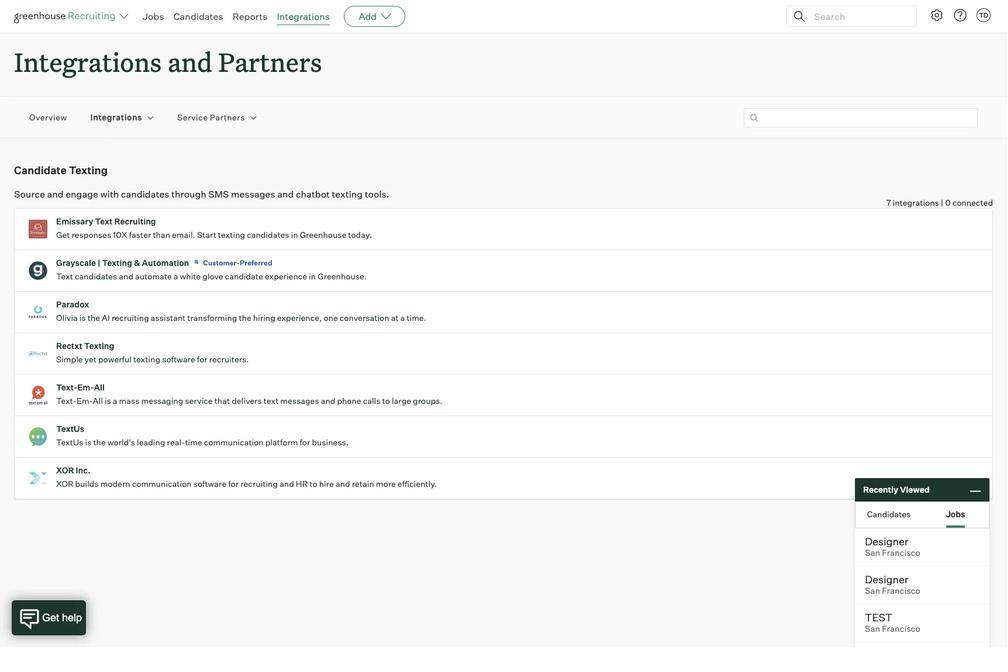 Task type: locate. For each thing, give the bounding box(es) containing it.
to right calls
[[382, 396, 390, 406]]

0 vertical spatial candidates
[[174, 11, 223, 22]]

a left mass
[[113, 396, 117, 406]]

one
[[324, 313, 338, 323]]

overview
[[29, 113, 67, 123]]

candidates right jobs link
[[174, 11, 223, 22]]

integrations link
[[277, 11, 330, 22], [90, 112, 142, 123]]

reports link
[[233, 11, 268, 22]]

for down 'textus textus is the world's leading real-time communication platform for business.'
[[228, 479, 239, 489]]

xor
[[56, 466, 74, 476], [56, 479, 73, 489]]

for inside rectxt texting simple yet powerful texting software for recruiters.
[[197, 355, 208, 365]]

0 horizontal spatial for
[[197, 355, 208, 365]]

1 horizontal spatial recruiting
[[241, 479, 278, 489]]

messages right 'sms'
[[231, 189, 275, 200]]

textus
[[56, 424, 84, 434], [56, 438, 83, 448]]

texting right start
[[218, 230, 245, 240]]

0 vertical spatial |
[[941, 198, 944, 208]]

texting inside emissary text recruiting get responses 10x faster than email. start texting candidates in greenhouse today.
[[218, 230, 245, 240]]

0 vertical spatial candidates
[[121, 189, 169, 200]]

designer san francisco up test
[[865, 573, 921, 597]]

integrations
[[277, 11, 330, 22], [14, 44, 162, 79], [90, 113, 142, 123]]

and down grayscale | texting & automation
[[119, 272, 133, 282]]

0 vertical spatial textus
[[56, 424, 84, 434]]

texting right 'powerful'
[[133, 355, 160, 365]]

1 vertical spatial integrations
[[14, 44, 162, 79]]

recruiters.
[[209, 355, 249, 365]]

0 vertical spatial to
[[382, 396, 390, 406]]

for for recruiting
[[228, 479, 239, 489]]

reports
[[233, 11, 268, 22]]

1 designer from the top
[[865, 535, 909, 548]]

is for paradox
[[79, 313, 86, 323]]

all down yet on the bottom
[[94, 383, 105, 393]]

1 horizontal spatial messages
[[280, 396, 319, 406]]

overview link
[[29, 112, 67, 123]]

recruiting right ai
[[112, 313, 149, 323]]

xor left inc.
[[56, 466, 74, 476]]

and left hr
[[280, 479, 294, 489]]

email.
[[172, 230, 195, 240]]

2 vertical spatial is
[[85, 438, 92, 448]]

2 horizontal spatial texting
[[332, 189, 363, 200]]

greenhouse.
[[318, 272, 367, 282]]

0 horizontal spatial jobs
[[143, 11, 164, 22]]

1 vertical spatial designer
[[865, 573, 909, 586]]

2 designer san francisco from the top
[[865, 573, 921, 597]]

candidates up preferred
[[247, 230, 289, 240]]

the left world's
[[93, 438, 106, 448]]

0 vertical spatial em-
[[77, 383, 94, 393]]

1 horizontal spatial texting
[[218, 230, 245, 240]]

for left the recruiters.
[[197, 355, 208, 365]]

glove
[[203, 272, 223, 282]]

0 vertical spatial software
[[162, 355, 195, 365]]

0 horizontal spatial integrations link
[[90, 112, 142, 123]]

0 vertical spatial in
[[291, 230, 298, 240]]

partners down reports
[[218, 44, 322, 79]]

communication up xor inc. xor builds modern communication software for recruiting and hr to hire and retain more efficiently.
[[204, 438, 264, 448]]

1 vertical spatial xor
[[56, 479, 73, 489]]

text down the grayscale
[[56, 272, 73, 282]]

&
[[134, 258, 140, 268]]

0 vertical spatial text-
[[56, 383, 77, 393]]

1 horizontal spatial integrations link
[[277, 11, 330, 22]]

1 vertical spatial communication
[[132, 479, 192, 489]]

0 vertical spatial xor
[[56, 466, 74, 476]]

0 horizontal spatial in
[[291, 230, 298, 240]]

0 vertical spatial is
[[79, 313, 86, 323]]

designer up test
[[865, 573, 909, 586]]

to
[[382, 396, 390, 406], [310, 479, 318, 489]]

1 san from the top
[[865, 548, 881, 559]]

greenhouse recruiting image
[[14, 9, 119, 23]]

0 horizontal spatial texting
[[133, 355, 160, 365]]

that
[[215, 396, 230, 406]]

candidates inside emissary text recruiting get responses 10x faster than email. start texting candidates in greenhouse today.
[[247, 230, 289, 240]]

0 vertical spatial jobs
[[143, 11, 164, 22]]

partners
[[218, 44, 322, 79], [210, 113, 245, 123]]

a inside paradox olivia is the ai recruiting assistant transforming the hiring experience, one conversation at a time.
[[401, 313, 405, 323]]

in right experience
[[309, 272, 316, 282]]

candidate
[[225, 272, 263, 282]]

service partners link
[[177, 112, 245, 123]]

is right olivia
[[79, 313, 86, 323]]

and inside text-em-all text-em-all is a mass messaging service that delivers text messages and phone calls to large groups.
[[321, 396, 335, 406]]

preferred
[[240, 259, 272, 268]]

1 vertical spatial in
[[309, 272, 316, 282]]

source
[[14, 189, 45, 200]]

yet
[[85, 355, 96, 365]]

2 horizontal spatial candidates
[[247, 230, 289, 240]]

to right hr
[[310, 479, 318, 489]]

1 vertical spatial integrations link
[[90, 112, 142, 123]]

1 horizontal spatial in
[[309, 272, 316, 282]]

2 horizontal spatial a
[[401, 313, 405, 323]]

efficiently.
[[398, 479, 437, 489]]

2 vertical spatial candidates
[[75, 272, 117, 282]]

1 vertical spatial |
[[98, 258, 100, 268]]

1 horizontal spatial a
[[174, 272, 178, 282]]

0 vertical spatial texting
[[332, 189, 363, 200]]

1 vertical spatial textus
[[56, 438, 83, 448]]

0 vertical spatial communication
[[204, 438, 264, 448]]

assistant
[[151, 313, 186, 323]]

in inside emissary text recruiting get responses 10x faster than email. start texting candidates in greenhouse today.
[[291, 230, 298, 240]]

candidates
[[121, 189, 169, 200], [247, 230, 289, 240], [75, 272, 117, 282]]

paradox olivia is the ai recruiting assistant transforming the hiring experience, one conversation at a time.
[[56, 300, 427, 323]]

large
[[392, 396, 411, 406]]

texting left tools.
[[332, 189, 363, 200]]

em-
[[77, 383, 94, 393], [77, 396, 93, 406]]

engage
[[66, 189, 98, 200]]

1 horizontal spatial communication
[[204, 438, 264, 448]]

1 vertical spatial designer san francisco
[[865, 573, 921, 597]]

candidate texting
[[14, 164, 108, 177]]

white
[[180, 272, 201, 282]]

and left the phone
[[321, 396, 335, 406]]

0 vertical spatial designer san francisco
[[865, 535, 921, 559]]

0 horizontal spatial a
[[113, 396, 117, 406]]

all left mass
[[93, 396, 103, 406]]

the left ai
[[88, 313, 100, 323]]

0 vertical spatial messages
[[231, 189, 275, 200]]

a
[[174, 272, 178, 282], [401, 313, 405, 323], [113, 396, 117, 406]]

texting for tools.
[[332, 189, 363, 200]]

faster
[[129, 230, 151, 240]]

1 horizontal spatial jobs
[[946, 509, 966, 519]]

francisco inside the test san francisco
[[882, 624, 921, 635]]

in left greenhouse
[[291, 230, 298, 240]]

7
[[887, 198, 891, 208]]

candidates down the grayscale
[[75, 272, 117, 282]]

3 san from the top
[[865, 624, 881, 635]]

1 vertical spatial texting
[[218, 230, 245, 240]]

1 text- from the top
[[56, 383, 77, 393]]

candidates up "recruiting"
[[121, 189, 169, 200]]

1 horizontal spatial candidates
[[868, 509, 911, 519]]

for
[[197, 355, 208, 365], [300, 438, 310, 448], [228, 479, 239, 489]]

designer down recently
[[865, 535, 909, 548]]

None text field
[[744, 108, 978, 127]]

add button
[[344, 6, 406, 27]]

software down assistant
[[162, 355, 195, 365]]

is up inc.
[[85, 438, 92, 448]]

partners right service
[[210, 113, 245, 123]]

designer san francisco down recently viewed
[[865, 535, 921, 559]]

and
[[168, 44, 212, 79], [47, 189, 64, 200], [277, 189, 294, 200], [119, 272, 133, 282], [321, 396, 335, 406], [280, 479, 294, 489], [336, 479, 350, 489]]

hr
[[296, 479, 308, 489]]

messages right text
[[280, 396, 319, 406]]

for right platform
[[300, 438, 310, 448]]

for inside xor inc. xor builds modern communication software for recruiting and hr to hire and retain more efficiently.
[[228, 479, 239, 489]]

0 horizontal spatial communication
[[132, 479, 192, 489]]

2 vertical spatial a
[[113, 396, 117, 406]]

texting up yet on the bottom
[[84, 341, 114, 351]]

service partners
[[177, 113, 245, 123]]

messages
[[231, 189, 275, 200], [280, 396, 319, 406]]

tab list
[[856, 503, 990, 528]]

1 vertical spatial partners
[[210, 113, 245, 123]]

1 vertical spatial is
[[105, 396, 111, 406]]

| right the grayscale
[[98, 258, 100, 268]]

the for leading
[[93, 438, 106, 448]]

0 vertical spatial recruiting
[[112, 313, 149, 323]]

1 vertical spatial text
[[56, 272, 73, 282]]

| left "0"
[[941, 198, 944, 208]]

text inside emissary text recruiting get responses 10x faster than email. start texting candidates in greenhouse today.
[[95, 217, 113, 227]]

texting inside rectxt texting simple yet powerful texting software for recruiters.
[[133, 355, 160, 365]]

software down the time
[[194, 479, 227, 489]]

the left hiring
[[239, 313, 251, 323]]

2 designer from the top
[[865, 573, 909, 586]]

2 vertical spatial francisco
[[882, 624, 921, 635]]

is inside 'textus textus is the world's leading real-time communication platform for business.'
[[85, 438, 92, 448]]

0 vertical spatial for
[[197, 355, 208, 365]]

and left chatbot at top
[[277, 189, 294, 200]]

1 vertical spatial san
[[865, 586, 881, 597]]

0 horizontal spatial candidates
[[75, 272, 117, 282]]

2 text- from the top
[[56, 396, 77, 406]]

a left white
[[174, 272, 178, 282]]

real-
[[167, 438, 185, 448]]

1 horizontal spatial to
[[382, 396, 390, 406]]

1 vertical spatial jobs
[[946, 509, 966, 519]]

responses
[[72, 230, 111, 240]]

text up the responses
[[95, 217, 113, 227]]

recruiting
[[112, 313, 149, 323], [241, 479, 278, 489]]

texting for candidate
[[69, 164, 108, 177]]

0 vertical spatial san
[[865, 548, 881, 559]]

to inside text-em-all text-em-all is a mass messaging service that delivers text messages and phone calls to large groups.
[[382, 396, 390, 406]]

0 vertical spatial francisco
[[882, 548, 921, 559]]

1 vertical spatial software
[[194, 479, 227, 489]]

the inside 'textus textus is the world's leading real-time communication platform for business.'
[[93, 438, 106, 448]]

texting for rectxt
[[84, 341, 114, 351]]

0 horizontal spatial recruiting
[[112, 313, 149, 323]]

phone
[[337, 396, 361, 406]]

td
[[979, 11, 989, 19]]

1 vertical spatial a
[[401, 313, 405, 323]]

communication inside xor inc. xor builds modern communication software for recruiting and hr to hire and retain more efficiently.
[[132, 479, 192, 489]]

2 vertical spatial texting
[[133, 355, 160, 365]]

software inside xor inc. xor builds modern communication software for recruiting and hr to hire and retain more efficiently.
[[194, 479, 227, 489]]

1 vertical spatial to
[[310, 479, 318, 489]]

texting left '&'
[[102, 258, 132, 268]]

0 vertical spatial text
[[95, 217, 113, 227]]

0 horizontal spatial |
[[98, 258, 100, 268]]

candidates down recently viewed
[[868, 509, 911, 519]]

2 vertical spatial for
[[228, 479, 239, 489]]

the
[[88, 313, 100, 323], [239, 313, 251, 323], [93, 438, 106, 448]]

software
[[162, 355, 195, 365], [194, 479, 227, 489]]

and down candidates "link"
[[168, 44, 212, 79]]

td button
[[977, 8, 991, 22]]

0 vertical spatial integrations link
[[277, 11, 330, 22]]

delivers
[[232, 396, 262, 406]]

olivia
[[56, 313, 78, 323]]

recently
[[864, 485, 899, 495]]

recruiting left hr
[[241, 479, 278, 489]]

0 horizontal spatial to
[[310, 479, 318, 489]]

3 francisco from the top
[[882, 624, 921, 635]]

software for texting
[[162, 355, 195, 365]]

1 vertical spatial candidates
[[247, 230, 289, 240]]

1 horizontal spatial text
[[95, 217, 113, 227]]

texting inside rectxt texting simple yet powerful texting software for recruiters.
[[84, 341, 114, 351]]

1 vertical spatial texting
[[102, 258, 132, 268]]

0 vertical spatial designer
[[865, 535, 909, 548]]

jobs link
[[143, 11, 164, 22]]

jobs
[[143, 11, 164, 22], [946, 509, 966, 519]]

sms
[[208, 189, 229, 200]]

in
[[291, 230, 298, 240], [309, 272, 316, 282]]

2 vertical spatial san
[[865, 624, 881, 635]]

2 vertical spatial texting
[[84, 341, 114, 351]]

1 horizontal spatial for
[[228, 479, 239, 489]]

a right "at"
[[401, 313, 405, 323]]

communication down leading
[[132, 479, 192, 489]]

designer san francisco
[[865, 535, 921, 559], [865, 573, 921, 597]]

tab list containing candidates
[[856, 503, 990, 528]]

messaging
[[141, 396, 183, 406]]

1 francisco from the top
[[882, 548, 921, 559]]

0 vertical spatial a
[[174, 272, 178, 282]]

1 vertical spatial recruiting
[[241, 479, 278, 489]]

candidates
[[174, 11, 223, 22], [868, 509, 911, 519]]

2 horizontal spatial for
[[300, 438, 310, 448]]

is left mass
[[105, 396, 111, 406]]

1 vertical spatial text-
[[56, 396, 77, 406]]

text-
[[56, 383, 77, 393], [56, 396, 77, 406]]

1 designer san francisco from the top
[[865, 535, 921, 559]]

10x
[[113, 230, 127, 240]]

is inside paradox olivia is the ai recruiting assistant transforming the hiring experience, one conversation at a time.
[[79, 313, 86, 323]]

2 san from the top
[[865, 586, 881, 597]]

conversation
[[340, 313, 389, 323]]

1 textus from the top
[[56, 424, 84, 434]]

xor left the builds
[[56, 479, 73, 489]]

texting up engage
[[69, 164, 108, 177]]

mass
[[119, 396, 140, 406]]

text candidates and automate a white glove candidate experience in greenhouse.
[[56, 272, 367, 282]]

text
[[95, 217, 113, 227], [56, 272, 73, 282]]

1 vertical spatial messages
[[280, 396, 319, 406]]

communication
[[204, 438, 264, 448], [132, 479, 192, 489]]

software inside rectxt texting simple yet powerful texting software for recruiters.
[[162, 355, 195, 365]]

0 vertical spatial texting
[[69, 164, 108, 177]]

1 vertical spatial for
[[300, 438, 310, 448]]

recently viewed
[[864, 485, 930, 495]]

1 vertical spatial francisco
[[882, 586, 921, 597]]



Task type: vqa. For each thing, say whether or not it's contained in the screenshot.


Task type: describe. For each thing, give the bounding box(es) containing it.
td button
[[975, 6, 994, 25]]

texting for candidates
[[218, 230, 245, 240]]

a inside text-em-all text-em-all is a mass messaging service that delivers text messages and phone calls to large groups.
[[113, 396, 117, 406]]

the for recruiting
[[88, 313, 100, 323]]

service
[[177, 113, 208, 123]]

1 horizontal spatial candidates
[[121, 189, 169, 200]]

get
[[56, 230, 70, 240]]

experience
[[265, 272, 307, 282]]

candidate
[[14, 164, 67, 177]]

retain
[[352, 479, 374, 489]]

calls
[[363, 396, 381, 406]]

emissary
[[56, 217, 93, 227]]

transforming
[[187, 313, 237, 323]]

communication inside 'textus textus is the world's leading real-time communication platform for business.'
[[204, 438, 264, 448]]

hiring
[[253, 313, 275, 323]]

more
[[376, 479, 396, 489]]

2 francisco from the top
[[882, 586, 921, 597]]

text-em-all text-em-all is a mass messaging service that delivers text messages and phone calls to large groups.
[[56, 383, 443, 406]]

paradox
[[56, 300, 89, 310]]

2 vertical spatial integrations
[[90, 113, 142, 123]]

Search text field
[[812, 8, 906, 25]]

test
[[865, 611, 893, 624]]

0 vertical spatial all
[[94, 383, 105, 393]]

powerful
[[98, 355, 132, 365]]

xor inc. xor builds modern communication software for recruiting and hr to hire and retain more efficiently.
[[56, 466, 437, 489]]

leading
[[137, 438, 165, 448]]

1 horizontal spatial |
[[941, 198, 944, 208]]

configure image
[[930, 8, 944, 22]]

groups.
[[413, 396, 443, 406]]

is for textus
[[85, 438, 92, 448]]

through
[[171, 189, 206, 200]]

messages inside text-em-all text-em-all is a mass messaging service that delivers text messages and phone calls to large groups.
[[280, 396, 319, 406]]

1 vertical spatial candidates
[[868, 509, 911, 519]]

customer-
[[203, 259, 240, 268]]

san inside the test san francisco
[[865, 624, 881, 635]]

2 xor from the top
[[56, 479, 73, 489]]

platform
[[266, 438, 298, 448]]

textus textus is the world's leading real-time communication platform for business.
[[56, 424, 349, 448]]

today.
[[348, 230, 372, 240]]

time
[[185, 438, 202, 448]]

integrations
[[893, 198, 940, 208]]

builds
[[75, 479, 99, 489]]

greenhouse
[[300, 230, 347, 240]]

time.
[[407, 313, 427, 323]]

recruiting inside paradox olivia is the ai recruiting assistant transforming the hiring experience, one conversation at a time.
[[112, 313, 149, 323]]

world's
[[108, 438, 135, 448]]

at
[[391, 313, 399, 323]]

0 vertical spatial partners
[[218, 44, 322, 79]]

text
[[264, 396, 279, 406]]

business.
[[312, 438, 349, 448]]

customer-preferred
[[203, 259, 272, 268]]

1 vertical spatial em-
[[77, 396, 93, 406]]

is inside text-em-all text-em-all is a mass messaging service that delivers text messages and phone calls to large groups.
[[105, 396, 111, 406]]

candidates link
[[174, 11, 223, 22]]

1 vertical spatial all
[[93, 396, 103, 406]]

for for recruiters.
[[197, 355, 208, 365]]

0 horizontal spatial messages
[[231, 189, 275, 200]]

0 vertical spatial integrations
[[277, 11, 330, 22]]

inc.
[[76, 466, 90, 476]]

automation
[[142, 258, 189, 268]]

0 horizontal spatial text
[[56, 272, 73, 282]]

to inside xor inc. xor builds modern communication software for recruiting and hr to hire and retain more efficiently.
[[310, 479, 318, 489]]

and right hire
[[336, 479, 350, 489]]

source and engage with candidates through sms messages and chatbot texting tools.
[[14, 189, 389, 200]]

add
[[359, 11, 377, 22]]

tools.
[[365, 189, 389, 200]]

start
[[197, 230, 216, 240]]

chatbot
[[296, 189, 330, 200]]

and down candidate texting
[[47, 189, 64, 200]]

modern
[[100, 479, 130, 489]]

test san francisco
[[865, 611, 921, 635]]

software for communication
[[194, 479, 227, 489]]

0
[[946, 198, 951, 208]]

for inside 'textus textus is the world's leading real-time communication platform for business.'
[[300, 438, 310, 448]]

ai
[[102, 313, 110, 323]]

7 integrations | 0 connected
[[887, 198, 994, 208]]

grayscale
[[56, 258, 96, 268]]

simple
[[56, 355, 83, 365]]

recruiting
[[114, 217, 156, 227]]

viewed
[[901, 485, 930, 495]]

automate
[[135, 272, 172, 282]]

connected
[[953, 198, 994, 208]]

1 xor from the top
[[56, 466, 74, 476]]

emissary text recruiting get responses 10x faster than email. start texting candidates in greenhouse today.
[[56, 217, 372, 240]]

service
[[185, 396, 213, 406]]

hire
[[319, 479, 334, 489]]

2 textus from the top
[[56, 438, 83, 448]]

with
[[100, 189, 119, 200]]

experience,
[[277, 313, 322, 323]]

grayscale | texting & automation
[[56, 258, 189, 268]]

recruiting inside xor inc. xor builds modern communication software for recruiting and hr to hire and retain more efficiently.
[[241, 479, 278, 489]]

0 horizontal spatial candidates
[[174, 11, 223, 22]]

rectxt texting simple yet powerful texting software for recruiters.
[[56, 341, 249, 365]]

than
[[153, 230, 170, 240]]



